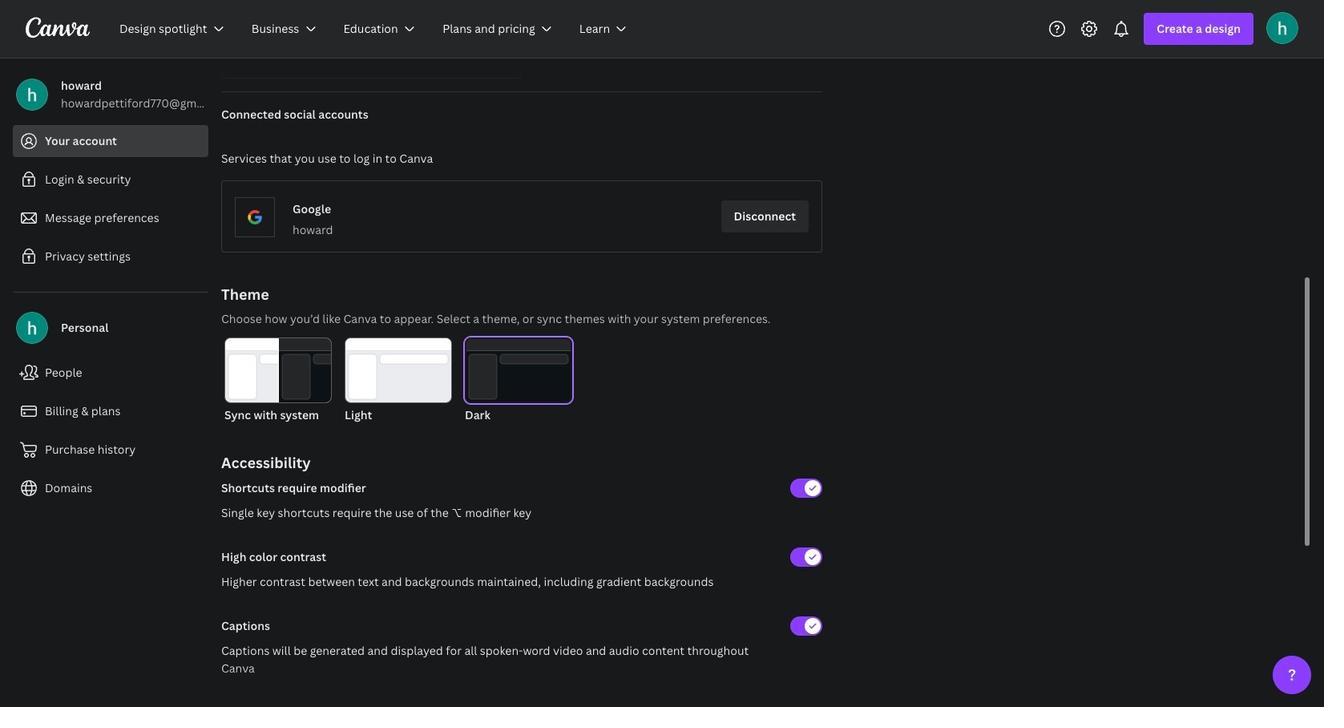 Task type: vqa. For each thing, say whether or not it's contained in the screenshot.
service,
no



Task type: describe. For each thing, give the bounding box(es) containing it.
Language: English (US) button
[[221, 46, 522, 79]]

howard image
[[1267, 12, 1299, 44]]

top level navigation element
[[109, 13, 644, 45]]



Task type: locate. For each thing, give the bounding box(es) containing it.
None button
[[224, 338, 332, 424], [345, 338, 452, 424], [465, 338, 572, 424], [224, 338, 332, 424], [345, 338, 452, 424], [465, 338, 572, 424]]



